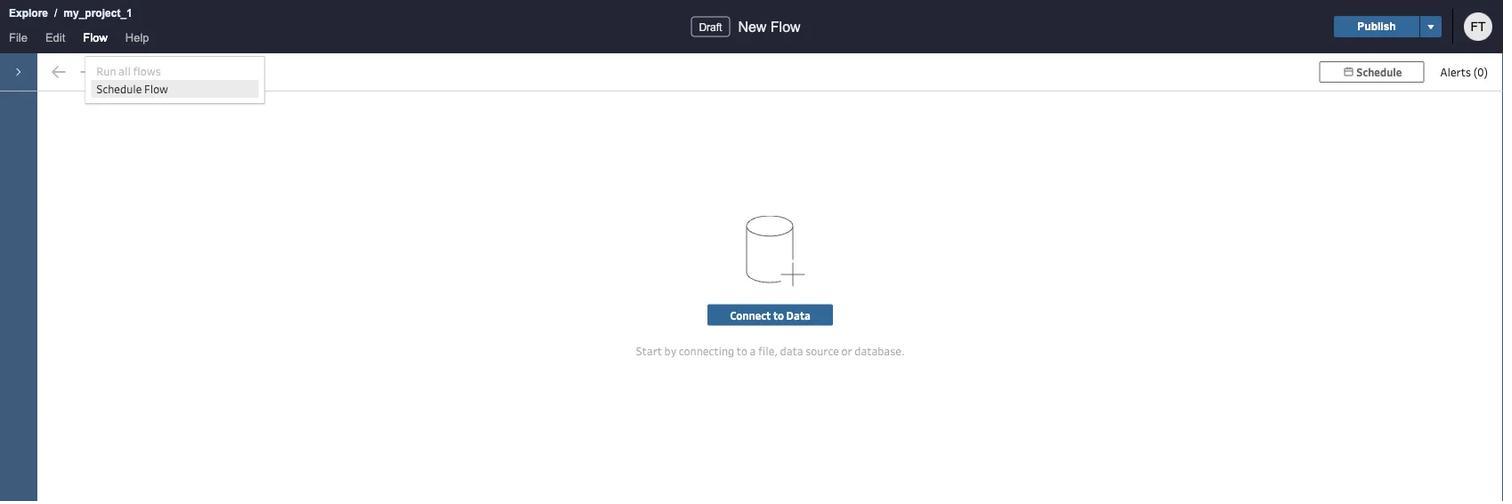 Task type: locate. For each thing, give the bounding box(es) containing it.
2 horizontal spatial flow
[[771, 19, 801, 35]]

flow right new
[[771, 19, 801, 35]]

ft
[[1471, 20, 1486, 33]]

run
[[96, 64, 116, 78]]

run all flows menu item
[[91, 62, 258, 80]]

0 horizontal spatial flow
[[83, 31, 108, 44]]

new flow
[[738, 19, 801, 35]]

flows
[[133, 64, 161, 78]]

or
[[841, 344, 852, 359]]

my_project_1 link
[[63, 4, 133, 22]]

explore
[[9, 7, 48, 19]]

to
[[773, 308, 784, 323], [737, 344, 747, 359]]

schedule down 'all'
[[96, 81, 142, 96]]

help button
[[116, 27, 158, 53]]

database.
[[855, 344, 905, 359]]

1 horizontal spatial flow
[[144, 81, 168, 96]]

schedule
[[1357, 65, 1402, 79], [96, 81, 142, 96]]

0 horizontal spatial to
[[737, 344, 747, 359]]

edit
[[45, 31, 65, 44]]

publish button
[[1334, 16, 1419, 37]]

file
[[9, 31, 28, 44]]

0 vertical spatial schedule
[[1357, 65, 1402, 79]]

1 vertical spatial to
[[737, 344, 747, 359]]

help
[[125, 31, 149, 44]]

0 horizontal spatial schedule
[[96, 81, 142, 96]]

file,
[[758, 344, 778, 359]]

schedule flow menu item
[[91, 80, 258, 98]]

menu
[[86, 57, 264, 103]]

edit button
[[36, 27, 74, 53]]

schedule down publish button
[[1357, 65, 1402, 79]]

0 vertical spatial to
[[773, 308, 784, 323]]

all
[[118, 64, 131, 78]]

to left a
[[737, 344, 747, 359]]

alerts
[[1440, 65, 1471, 79]]

add an output step to run the flow image
[[191, 59, 218, 85]]

1 vertical spatial schedule
[[96, 81, 142, 96]]

flow
[[771, 19, 801, 35], [83, 31, 108, 44], [144, 81, 168, 96]]

menu containing run all flows
[[86, 57, 264, 103]]

to left data
[[773, 308, 784, 323]]

file button
[[0, 27, 36, 53]]

publish
[[1357, 20, 1396, 32]]

flow inside run all flows schedule flow
[[144, 81, 168, 96]]

/
[[54, 7, 57, 19]]

explore / my_project_1
[[9, 7, 132, 19]]

1 horizontal spatial schedule
[[1357, 65, 1402, 79]]

1 horizontal spatial to
[[773, 308, 784, 323]]

connect to data
[[730, 308, 810, 323]]

start
[[636, 344, 662, 359]]

flow down my_project_1 link
[[83, 31, 108, 44]]

run all flows schedule flow
[[96, 64, 168, 96]]

flow down the flows
[[144, 81, 168, 96]]



Task type: describe. For each thing, give the bounding box(es) containing it.
ft button
[[1464, 12, 1492, 41]]

(0)
[[1473, 65, 1488, 79]]

explore link
[[8, 4, 49, 22]]

no refreshes available image
[[163, 59, 190, 85]]

data
[[786, 308, 810, 323]]

new
[[738, 19, 767, 35]]

schedule inside run all flows schedule flow
[[96, 81, 142, 96]]

to inside button
[[773, 308, 784, 323]]

start by connecting to a file, data source or database.
[[636, 344, 905, 359]]

schedule inside button
[[1357, 65, 1402, 79]]

connect
[[730, 308, 771, 323]]

connect to data button
[[708, 305, 833, 326]]

connecting
[[679, 344, 734, 359]]

redo image
[[74, 59, 101, 85]]

flow button
[[74, 27, 116, 53]]

draft
[[699, 21, 722, 33]]

by
[[664, 344, 677, 359]]

flow inside popup button
[[83, 31, 108, 44]]

my_project_1
[[63, 7, 132, 19]]

a
[[750, 344, 756, 359]]

source
[[806, 344, 839, 359]]

data
[[780, 344, 803, 359]]

alerts (0)
[[1440, 65, 1488, 79]]

schedule button
[[1319, 61, 1424, 83]]



Task type: vqa. For each thing, say whether or not it's contained in the screenshot.
FILE,
yes



